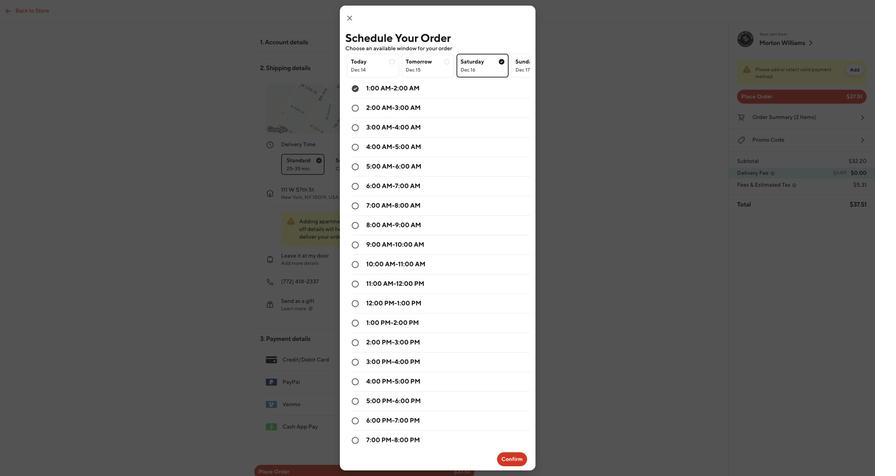 Task type: vqa. For each thing, say whether or not it's contained in the screenshot.
Offer
no



Task type: describe. For each thing, give the bounding box(es) containing it.
your inside schedule your order choose an available window for your order
[[426, 45, 438, 52]]

&
[[751, 182, 754, 188]]

am- for 5:00
[[382, 143, 395, 151]]

schedule time available image for 2:00 am-3:00 am
[[351, 104, 360, 113]]

for inside option group
[[361, 157, 369, 164]]

close image
[[346, 14, 354, 22]]

3:00 up 3:00 pm-4:00 pm
[[395, 339, 409, 346]]

(2
[[794, 114, 799, 121]]

address
[[417, 219, 435, 225]]

to
[[29, 7, 34, 14]]

3:00 down 2:00 am-3:00 am
[[367, 124, 381, 131]]

7:00 down 5:00 pm-6:00 pm
[[395, 417, 409, 425]]

sunday
[[516, 58, 535, 65]]

1:00 pm-2:00 pm
[[367, 319, 419, 327]]

am for 7:00 am-8:00 am
[[410, 202, 421, 209]]

2:00 down the 1:00 am-2:00 am
[[367, 104, 381, 112]]

schedule time selected image
[[351, 85, 360, 93]]

am for 8:00 am-9:00 am
[[411, 222, 421, 229]]

dec 16
[[461, 67, 476, 73]]

window
[[397, 45, 417, 52]]

payment
[[812, 67, 832, 72]]

select
[[787, 67, 800, 72]]

1 vertical spatial $37.51
[[850, 201, 867, 208]]

4:00 up later
[[367, 143, 381, 151]]

cash app pay
[[283, 424, 318, 431]]

(772) 418-2337 button
[[260, 273, 463, 292]]

$1.99
[[834, 170, 847, 177]]

christinaovera9@gmail.com
[[398, 39, 469, 45]]

details inside adding apartment number and drop off details will help dashers efficiently deliver your order.
[[308, 226, 324, 233]]

order inside schedule your order choose an available window for your order
[[421, 31, 451, 44]]

from
[[778, 31, 788, 37]]

am- for 12:00
[[383, 280, 396, 288]]

edit address button
[[402, 216, 439, 228]]

17
[[526, 67, 530, 73]]

your cart from
[[760, 31, 788, 37]]

$5.31
[[854, 182, 867, 188]]

choose inside schedule your order choose an available window for your order
[[346, 45, 365, 52]]

saturday
[[461, 58, 484, 65]]

1:00 for pm-
[[367, 319, 380, 327]]

show menu image
[[266, 355, 277, 366]]

6:00 pm-7:00 pm
[[367, 417, 420, 425]]

am for 5:00 am-6:00 am
[[411, 163, 422, 170]]

1 horizontal spatial 9:00
[[395, 222, 410, 229]]

0 vertical spatial 11:00
[[398, 261, 414, 268]]

schedule time available image for 3:00 pm-4:00 pm
[[351, 359, 360, 367]]

none radio 'schedule time selected'
[[346, 79, 530, 99]]

16
[[471, 67, 476, 73]]

10019,
[[313, 195, 328, 200]]

tax
[[782, 182, 791, 188]]

am- for 10:00
[[382, 241, 395, 249]]

standard
[[287, 157, 311, 164]]

$32.20
[[849, 158, 867, 165]]

leave
[[281, 253, 297, 259]]

edit
[[407, 219, 416, 225]]

8:00 for pm-
[[395, 437, 409, 444]]

venmo
[[283, 402, 301, 408]]

7:00 down 6:00 pm-7:00 pm
[[367, 437, 380, 444]]

summary
[[769, 114, 793, 121]]

and
[[368, 218, 378, 225]]

later
[[370, 157, 382, 164]]

send as a gift
[[281, 298, 315, 305]]

pm- for 6:00
[[382, 398, 395, 405]]

schedule time available image for 4:00 pm-5:00 pm
[[351, 378, 360, 387]]

dec for today
[[351, 67, 360, 73]]

dec 14
[[351, 67, 366, 73]]

leave it at my door add more details
[[281, 253, 329, 266]]

please add or select valid payment method
[[756, 67, 832, 79]]

edit address
[[407, 219, 435, 225]]

promo code button
[[738, 135, 867, 146]]

am for 10:00 am-11:00 am
[[415, 261, 426, 268]]

your inside adding apartment number and drop off details will help dashers efficiently deliver your order.
[[318, 234, 329, 240]]

fees
[[738, 182, 750, 188]]

order summary (2 items)
[[753, 114, 817, 121]]

store
[[36, 7, 49, 14]]

cash
[[283, 424, 296, 431]]

8:00 for am-
[[395, 202, 409, 209]]

pm for 12:00 pm-1:00 pm
[[412, 300, 422, 307]]

12:00 pm-1:00 pm
[[367, 300, 422, 307]]

2:00 down 1:00 pm-2:00 pm on the left bottom
[[367, 339, 381, 346]]

it
[[298, 253, 301, 259]]

order.
[[330, 234, 345, 240]]

1 horizontal spatial your
[[760, 31, 769, 37]]

ny
[[305, 195, 312, 200]]

4:00 up 4:00 pm-5:00 pm
[[395, 359, 409, 366]]

2:00 inside radio
[[394, 85, 408, 92]]

7:00 down 5:00 am-6:00 am
[[395, 182, 409, 190]]

111
[[281, 187, 288, 193]]

1 vertical spatial 10:00
[[367, 261, 384, 268]]

schedule time available image for 8:00 am-9:00 am
[[351, 222, 360, 230]]

app
[[297, 424, 307, 431]]

fee
[[760, 170, 769, 177]]

2:00 down 12:00 pm-1:00 pm
[[394, 319, 408, 327]]

pm for 3:00 pm-4:00 pm
[[410, 359, 421, 366]]

1 vertical spatial place
[[258, 469, 273, 476]]

(772) 418-2337
[[281, 279, 319, 285]]

schedule time available image for 10:00 am-11:00 am
[[351, 261, 360, 269]]

option group containing standard
[[281, 149, 463, 175]]

send
[[281, 298, 294, 305]]

1 vertical spatial 1:00
[[397, 300, 410, 307]]

am- for 8:00
[[382, 202, 395, 209]]

am- for 2:00
[[381, 85, 394, 92]]

2. shipping details
[[260, 64, 311, 72]]

am for 4:00 am-5:00 am
[[411, 143, 421, 151]]

1:00 for am-
[[367, 85, 380, 92]]

card
[[317, 357, 329, 364]]

help
[[335, 226, 346, 233]]

delivery for delivery time
[[281, 141, 302, 148]]

credit/debit card
[[283, 357, 329, 364]]

schedule time available image for 11:00 am-12:00 pm
[[351, 280, 360, 289]]

pm- for 5:00
[[382, 378, 395, 386]]

details for 3. payment details
[[292, 336, 311, 343]]

dashers
[[348, 226, 368, 233]]

6:00 am-7:00 am
[[367, 182, 421, 190]]

valid
[[801, 67, 811, 72]]

more inside learn more button
[[295, 306, 306, 312]]

more inside leave it at my door add more details
[[292, 261, 303, 266]]

williams
[[782, 39, 806, 46]]

0 vertical spatial a
[[354, 166, 357, 172]]

learn
[[281, 306, 294, 312]]

an
[[366, 45, 372, 52]]

pm- for 2:00
[[381, 319, 394, 327]]

dec inside sunday dec 17
[[516, 67, 525, 73]]

0 horizontal spatial 9:00
[[367, 241, 381, 249]]

1 vertical spatial choose
[[336, 166, 353, 172]]

0 horizontal spatial 12:00
[[367, 300, 383, 307]]

schedule for your
[[346, 31, 393, 44]]

1. account
[[260, 38, 289, 46]]

schedule time available image for 9:00 am-10:00 am
[[351, 241, 360, 250]]

pm for 5:00 pm-6:00 pm
[[411, 398, 421, 405]]

w
[[289, 187, 295, 193]]

schedule time available image for 6:00 am-7:00 am
[[351, 182, 360, 191]]

time
[[358, 166, 368, 172]]

promo code
[[753, 137, 785, 143]]

dec for saturday
[[461, 67, 470, 73]]

order inside button
[[753, 114, 768, 121]]

1 vertical spatial 8:00
[[367, 222, 381, 229]]

back to store link
[[0, 4, 53, 18]]

am- for 9:00
[[382, 222, 395, 229]]

credit/debit
[[283, 357, 316, 364]]

11:00 am-12:00 pm
[[367, 280, 425, 288]]

7:00 pm-8:00 pm
[[367, 437, 420, 444]]

paypal button
[[260, 372, 469, 394]]

morton
[[760, 39, 781, 46]]



Task type: locate. For each thing, give the bounding box(es) containing it.
11:00 up 12:00 pm-1:00 pm
[[367, 280, 382, 288]]

pm up 3:00 pm-4:00 pm
[[410, 339, 420, 346]]

off
[[299, 226, 306, 233]]

2:00 up 2:00 am-3:00 am
[[394, 85, 408, 92]]

1:00 down 11:00 am-12:00 pm on the left bottom
[[397, 300, 410, 307]]

am- down 2:00 am-3:00 am
[[382, 124, 395, 131]]

none radio containing 1:00 am-2:00 am
[[346, 79, 530, 99]]

am- down 9:00 am-10:00 am
[[385, 261, 398, 268]]

9:00 right 'drop' on the top left
[[395, 222, 410, 229]]

order summary (2 items) button
[[738, 112, 867, 123]]

your
[[426, 45, 438, 52], [318, 234, 329, 240]]

pm for 11:00 am-12:00 pm
[[414, 280, 425, 288]]

pm- for 1:00
[[384, 300, 397, 307]]

0 vertical spatial choose
[[346, 45, 365, 52]]

111 w 57th st new york,  ny 10019,  usa
[[281, 187, 339, 200]]

0 vertical spatial 12:00
[[396, 280, 413, 288]]

schedule time available image for 4:00 am-5:00 am
[[351, 143, 360, 152]]

am- up 'drop' on the top left
[[382, 202, 395, 209]]

pm for 7:00 pm-8:00 pm
[[410, 437, 420, 444]]

back to store
[[15, 7, 49, 14]]

at
[[302, 253, 307, 259]]

pm for 4:00 pm-5:00 pm
[[411, 378, 421, 386]]

0 vertical spatial delivery
[[281, 141, 302, 148]]

add inside button
[[851, 67, 860, 73]]

1 horizontal spatial 12:00
[[396, 280, 413, 288]]

delivery up standard
[[281, 141, 302, 148]]

am- up 2:00 am-3:00 am
[[381, 85, 394, 92]]

dec left 14
[[351, 67, 360, 73]]

pm- down 3:00 pm-4:00 pm
[[382, 378, 395, 386]]

pm- for 3:00
[[382, 339, 395, 346]]

pm down 4:00 pm-5:00 pm
[[411, 398, 421, 405]]

drop
[[379, 218, 391, 225]]

menu containing credit/debit card
[[260, 349, 469, 439]]

2:00 pm-3:00 pm
[[367, 339, 420, 346]]

pm- down 6:00 pm-7:00 pm
[[382, 437, 395, 444]]

5 schedule time available image from the top
[[351, 202, 360, 210]]

7 schedule time available image from the top
[[351, 300, 360, 308]]

deliver
[[299, 234, 317, 240]]

for up time
[[361, 157, 369, 164]]

today
[[351, 58, 367, 65]]

pm for 1:00 pm-2:00 pm
[[409, 319, 419, 327]]

am for 1:00 am-2:00 am
[[409, 85, 420, 92]]

usa
[[329, 195, 339, 200]]

pm for 2:00 pm-3:00 pm
[[410, 339, 420, 346]]

choose up the today
[[346, 45, 365, 52]]

0 horizontal spatial 11:00
[[367, 280, 382, 288]]

option group
[[281, 149, 463, 175]]

details for 1. account details
[[290, 38, 308, 46]]

pm up 5:00 pm-6:00 pm
[[411, 378, 421, 386]]

dec for tomorrow
[[406, 67, 415, 73]]

sunday dec 17
[[516, 58, 535, 73]]

add button
[[846, 64, 864, 76]]

back
[[15, 7, 28, 14]]

schedule time available image for 1:00 pm-2:00 pm
[[351, 319, 360, 328]]

schedule time available image for 3:00 am-4:00 am
[[351, 124, 360, 132]]

1 vertical spatial your
[[318, 234, 329, 240]]

6:00 down venmo button
[[367, 417, 381, 425]]

more down the it
[[292, 261, 303, 266]]

9:00
[[395, 222, 410, 229], [367, 241, 381, 249]]

details right 2. shipping
[[292, 64, 311, 72]]

0 horizontal spatial add
[[281, 261, 291, 266]]

1 schedule time available image from the top
[[351, 104, 360, 113]]

for inside schedule your order choose an available window for your order
[[418, 45, 425, 52]]

estimated
[[755, 182, 781, 188]]

am for 3:00 am-4:00 am
[[411, 124, 421, 131]]

1 horizontal spatial a
[[354, 166, 357, 172]]

am for 9:00 am-10:00 am
[[414, 241, 425, 249]]

1 vertical spatial more
[[295, 306, 306, 312]]

15
[[416, 67, 421, 73]]

pm- up 7:00 pm-8:00 pm
[[382, 417, 395, 425]]

6 schedule time available image from the top
[[351, 417, 360, 426]]

1:00
[[367, 85, 380, 92], [397, 300, 410, 307], [367, 319, 380, 327]]

0 vertical spatial 1:00
[[367, 85, 380, 92]]

am- for 4:00
[[382, 124, 395, 131]]

7:00 up and
[[367, 202, 380, 209]]

9:00 down efficiently
[[367, 241, 381, 249]]

pm up 4:00 pm-5:00 pm
[[410, 359, 421, 366]]

dec left 15
[[406, 67, 415, 73]]

add down leave
[[281, 261, 291, 266]]

tomorrow
[[406, 58, 432, 65]]

10:00 up (772) 418-2337 button
[[367, 261, 384, 268]]

learn more button
[[281, 306, 313, 313]]

pm- for 7:00
[[382, 417, 395, 425]]

add inside leave it at my door add more details
[[281, 261, 291, 266]]

pm- up 2:00 pm-3:00 pm
[[381, 319, 394, 327]]

1 vertical spatial for
[[361, 157, 369, 164]]

schedule time available image for 5:00 am-6:00 am
[[351, 163, 360, 171]]

details down the 'adding' at top left
[[308, 226, 324, 233]]

pm down 11:00 am-12:00 pm on the left bottom
[[412, 300, 422, 307]]

schedule time available image for 5:00 pm-6:00 pm
[[351, 398, 360, 406]]

delivery for delivery
[[738, 170, 759, 177]]

0 vertical spatial more
[[292, 261, 303, 266]]

1 vertical spatial schedule
[[336, 157, 360, 164]]

am- down 3:00 am-4:00 am
[[382, 143, 395, 151]]

apartment
[[319, 218, 346, 225]]

2 vertical spatial $37.51
[[454, 469, 470, 476]]

menu
[[260, 349, 469, 439]]

7:00
[[395, 182, 409, 190], [367, 202, 380, 209], [395, 417, 409, 425], [367, 437, 380, 444]]

0 horizontal spatial your
[[318, 234, 329, 240]]

3:00 up 3:00 am-4:00 am
[[395, 104, 409, 112]]

your left cart
[[760, 31, 769, 37]]

12:00 down (772) 418-2337 button
[[367, 300, 383, 307]]

pm down 5:00 pm-6:00 pm
[[410, 417, 420, 425]]

york,
[[293, 195, 304, 200]]

0 horizontal spatial delivery
[[281, 141, 302, 148]]

11:00 up 11:00 am-12:00 pm on the left bottom
[[398, 261, 414, 268]]

schedule inside schedule your order choose an available window for your order
[[346, 31, 393, 44]]

choose down 'schedule for later'
[[336, 166, 353, 172]]

a right as
[[302, 298, 305, 305]]

4 schedule time available image from the top
[[351, 280, 360, 289]]

am- for 7:00
[[382, 182, 395, 190]]

4:00 up venmo button
[[367, 378, 381, 386]]

6 schedule time available image from the top
[[351, 222, 360, 230]]

9:00 am-10:00 am
[[367, 241, 425, 249]]

1 vertical spatial 11:00
[[367, 280, 382, 288]]

time
[[303, 141, 316, 148]]

schedule time available image
[[351, 182, 360, 191], [351, 241, 360, 250], [351, 261, 360, 269], [351, 280, 360, 289], [351, 398, 360, 406], [351, 417, 360, 426], [351, 437, 360, 445]]

2 dec from the left
[[406, 67, 415, 73]]

number
[[347, 218, 367, 225]]

0 horizontal spatial place
[[258, 469, 273, 476]]

0 horizontal spatial 10:00
[[367, 261, 384, 268]]

pm for 6:00 pm-7:00 pm
[[410, 417, 420, 425]]

4 dec from the left
[[516, 67, 525, 73]]

1 dec from the left
[[351, 67, 360, 73]]

3 schedule time available image from the top
[[351, 261, 360, 269]]

1 vertical spatial 12:00
[[367, 300, 383, 307]]

gift
[[306, 298, 315, 305]]

am inside 'schedule time selected' radio
[[409, 85, 420, 92]]

details for 2. shipping details
[[292, 64, 311, 72]]

10:00 up 10:00 am-11:00 am
[[395, 241, 413, 249]]

schedule time available image for 12:00 pm-1:00 pm
[[351, 300, 360, 308]]

4 schedule time available image from the top
[[351, 163, 360, 171]]

your up "window"
[[395, 31, 419, 44]]

min
[[302, 166, 310, 172]]

0 vertical spatial for
[[418, 45, 425, 52]]

3. payment details
[[260, 336, 311, 343]]

25–35
[[287, 166, 301, 172]]

am- for 3:00
[[382, 104, 395, 112]]

or
[[781, 67, 786, 72]]

method
[[756, 74, 773, 79]]

1:00 up 2:00 pm-3:00 pm
[[367, 319, 380, 327]]

status
[[738, 60, 867, 86]]

3:00 up paypal "button"
[[367, 359, 381, 366]]

0 vertical spatial place
[[742, 93, 756, 100]]

1 horizontal spatial 10:00
[[395, 241, 413, 249]]

1:00 inside radio
[[367, 85, 380, 92]]

for
[[418, 45, 425, 52], [361, 157, 369, 164]]

details up credit/debit at the bottom of page
[[292, 336, 311, 343]]

adding apartment number and drop off details will help dashers efficiently deliver your order.
[[299, 218, 395, 240]]

schedule time available image for 7:00 pm-8:00 pm
[[351, 437, 360, 445]]

add new payment method image
[[455, 423, 463, 432]]

dec left 17
[[516, 67, 525, 73]]

a left time
[[354, 166, 357, 172]]

a
[[354, 166, 357, 172], [302, 298, 305, 305]]

0 vertical spatial schedule
[[346, 31, 393, 44]]

pm-
[[384, 300, 397, 307], [381, 319, 394, 327], [382, 339, 395, 346], [382, 359, 395, 366], [382, 378, 395, 386], [382, 398, 395, 405], [382, 417, 395, 425], [382, 437, 395, 444]]

am- for 6:00
[[382, 163, 396, 170]]

None radio
[[347, 54, 399, 78], [402, 54, 454, 78], [457, 54, 509, 78], [281, 154, 325, 175], [330, 154, 396, 175], [346, 157, 530, 177], [346, 177, 530, 196], [346, 196, 530, 216], [346, 255, 530, 275], [346, 275, 530, 294], [346, 294, 530, 314], [346, 314, 530, 333], [346, 333, 530, 353], [346, 412, 530, 431], [346, 431, 530, 451], [346, 470, 530, 477], [347, 54, 399, 78], [402, 54, 454, 78], [457, 54, 509, 78], [281, 154, 325, 175], [330, 154, 396, 175], [346, 157, 530, 177], [346, 177, 530, 196], [346, 196, 530, 216], [346, 255, 530, 275], [346, 275, 530, 294], [346, 294, 530, 314], [346, 314, 530, 333], [346, 333, 530, 353], [346, 412, 530, 431], [346, 431, 530, 451], [346, 470, 530, 477]]

4:00 up 4:00 am-5:00 am
[[395, 124, 409, 131]]

fees & estimated
[[738, 182, 781, 188]]

am- up 7:00 am-8:00 am
[[382, 182, 395, 190]]

details down my
[[304, 261, 319, 266]]

pay
[[309, 424, 318, 431]]

14
[[361, 67, 366, 73]]

please
[[756, 67, 770, 72]]

dec left 16
[[461, 67, 470, 73]]

your down 'will'
[[318, 234, 329, 240]]

1 vertical spatial add
[[281, 261, 291, 266]]

pm down 6:00 pm-7:00 pm
[[410, 437, 420, 444]]

0 vertical spatial $37.51
[[847, 93, 863, 100]]

am for 6:00 am-7:00 am
[[410, 182, 421, 190]]

7 schedule time available image from the top
[[351, 437, 360, 445]]

pm- down 2:00 pm-3:00 pm
[[382, 359, 395, 366]]

details right 1. account
[[290, 38, 308, 46]]

(772)
[[281, 279, 294, 285]]

am- down efficiently
[[382, 241, 395, 249]]

0 vertical spatial your
[[426, 45, 438, 52]]

1 horizontal spatial place order
[[742, 93, 773, 100]]

6:00 down 4:00 am-5:00 am
[[396, 163, 410, 170]]

1 horizontal spatial add
[[851, 67, 860, 73]]

pm- down 1:00 pm-2:00 pm on the left bottom
[[382, 339, 395, 346]]

your
[[395, 31, 419, 44], [760, 31, 769, 37]]

dec 15
[[406, 67, 421, 73]]

for up 'tomorrow' at the left top of page
[[418, 45, 425, 52]]

confirm button
[[498, 453, 527, 467]]

2 vertical spatial 1:00
[[367, 319, 380, 327]]

0 vertical spatial 9:00
[[395, 222, 410, 229]]

add right payment
[[851, 67, 860, 73]]

schedule time available image for 6:00 pm-7:00 pm
[[351, 417, 360, 426]]

6:00
[[396, 163, 410, 170], [367, 182, 381, 190], [395, 398, 410, 405], [367, 417, 381, 425]]

your inside schedule your order choose an available window for your order
[[395, 31, 419, 44]]

0 vertical spatial 8:00
[[395, 202, 409, 209]]

6:00 down 4:00 pm-5:00 pm
[[395, 398, 410, 405]]

learn more
[[281, 306, 306, 312]]

1 schedule time available image from the top
[[351, 182, 360, 191]]

pm down 10:00 am-11:00 am
[[414, 280, 425, 288]]

schedule time available image for 7:00 am-8:00 am
[[351, 202, 360, 210]]

am- down the 1:00 am-2:00 am
[[382, 104, 395, 112]]

am- right later
[[382, 163, 396, 170]]

will
[[326, 226, 334, 233]]

None radio
[[512, 54, 564, 78], [346, 79, 530, 99], [346, 99, 530, 118], [346, 118, 530, 138], [346, 138, 530, 157], [346, 216, 530, 236], [346, 236, 530, 255], [346, 353, 530, 373], [346, 373, 530, 392], [346, 392, 530, 412], [346, 451, 530, 470], [512, 54, 564, 78], [346, 99, 530, 118], [346, 118, 530, 138], [346, 138, 530, 157], [346, 216, 530, 236], [346, 236, 530, 255], [346, 353, 530, 373], [346, 373, 530, 392], [346, 392, 530, 412], [346, 451, 530, 470]]

new
[[281, 195, 292, 200]]

0 vertical spatial add
[[851, 67, 860, 73]]

3 schedule time available image from the top
[[351, 143, 360, 152]]

schedule for later
[[336, 157, 382, 164]]

9 schedule time available image from the top
[[351, 339, 360, 347]]

items)
[[801, 114, 817, 121]]

more
[[292, 261, 303, 266], [295, 306, 306, 312]]

1 vertical spatial a
[[302, 298, 305, 305]]

1 horizontal spatial your
[[426, 45, 438, 52]]

1 vertical spatial 9:00
[[367, 241, 381, 249]]

1:00 right 'schedule time selected' icon
[[367, 85, 380, 92]]

3 dec from the left
[[461, 67, 470, 73]]

pm down 12:00 pm-1:00 pm
[[409, 319, 419, 327]]

0 horizontal spatial a
[[302, 298, 305, 305]]

0 horizontal spatial for
[[361, 157, 369, 164]]

schedule time available image for 2:00 pm-3:00 pm
[[351, 339, 360, 347]]

1:00 am-2:00 am
[[367, 85, 420, 92]]

add
[[851, 67, 860, 73], [281, 261, 291, 266]]

2 schedule time available image from the top
[[351, 241, 360, 250]]

schedule for for
[[336, 157, 360, 164]]

pm- for 8:00
[[382, 437, 395, 444]]

0 vertical spatial 10:00
[[395, 241, 413, 249]]

5 schedule time available image from the top
[[351, 398, 360, 406]]

adding apartment number and drop off details will help dashers efficiently deliver your order. status
[[281, 212, 442, 247]]

0 horizontal spatial your
[[395, 31, 419, 44]]

5:00 pm-6:00 pm
[[367, 398, 421, 405]]

11:00
[[398, 261, 414, 268], [367, 280, 382, 288]]

5:00
[[395, 143, 410, 151], [367, 163, 381, 170], [395, 378, 409, 386], [367, 398, 381, 405]]

schedule your order choose an available window for your order
[[346, 31, 452, 52]]

0 vertical spatial place order
[[742, 93, 773, 100]]

2 vertical spatial 8:00
[[395, 437, 409, 444]]

delivery time
[[281, 141, 316, 148]]

status containing please add or select valid payment method
[[738, 60, 867, 86]]

my
[[308, 253, 316, 259]]

4:00 pm-5:00 pm
[[367, 378, 421, 386]]

am- for 11:00
[[385, 261, 398, 268]]

1 horizontal spatial delivery
[[738, 170, 759, 177]]

3. payment
[[260, 336, 291, 343]]

details inside leave it at my door add more details
[[304, 261, 319, 266]]

pm- up 6:00 pm-7:00 pm
[[382, 398, 395, 405]]

efficiently
[[369, 226, 395, 233]]

10 schedule time available image from the top
[[351, 359, 360, 367]]

12:00 down 10:00 am-11:00 am
[[396, 280, 413, 288]]

10:00 am-11:00 am
[[367, 261, 426, 268]]

schedule up an
[[346, 31, 393, 44]]

pm
[[414, 280, 425, 288], [412, 300, 422, 307], [409, 319, 419, 327], [410, 339, 420, 346], [410, 359, 421, 366], [411, 378, 421, 386], [411, 398, 421, 405], [410, 417, 420, 425], [410, 437, 420, 444]]

choose
[[346, 45, 365, 52], [336, 166, 353, 172]]

paypal
[[283, 379, 300, 386]]

am- right and
[[382, 222, 395, 229]]

2 schedule time available image from the top
[[351, 124, 360, 132]]

am for 2:00 am-3:00 am
[[411, 104, 421, 112]]

3:00 am-4:00 am
[[367, 124, 421, 131]]

8 schedule time available image from the top
[[351, 319, 360, 328]]

morton williams
[[760, 39, 806, 46]]

more down as
[[295, 306, 306, 312]]

pm- up 1:00 pm-2:00 pm on the left bottom
[[384, 300, 397, 307]]

1 horizontal spatial 11:00
[[398, 261, 414, 268]]

delivery down the 'subtotal'
[[738, 170, 759, 177]]

order
[[439, 45, 452, 52]]

1 horizontal spatial for
[[418, 45, 425, 52]]

2:00 am-3:00 am
[[367, 104, 421, 112]]

8:00 am-9:00 am
[[367, 222, 421, 229]]

1 horizontal spatial place
[[742, 93, 756, 100]]

0 horizontal spatial place order
[[258, 469, 290, 476]]

schedule up choose a time
[[336, 157, 360, 164]]

total
[[738, 201, 751, 208]]

pm- for 4:00
[[382, 359, 395, 366]]

your left order
[[426, 45, 438, 52]]

code
[[771, 137, 785, 143]]

2. shipping
[[260, 64, 291, 72]]

1 vertical spatial place order
[[258, 469, 290, 476]]

6:00 down time
[[367, 182, 381, 190]]

am- up 12:00 pm-1:00 pm
[[383, 280, 396, 288]]

3:00
[[395, 104, 409, 112], [367, 124, 381, 131], [395, 339, 409, 346], [367, 359, 381, 366]]

adding
[[299, 218, 318, 225]]

11 schedule time available image from the top
[[351, 378, 360, 387]]

schedule time available image
[[351, 104, 360, 113], [351, 124, 360, 132], [351, 143, 360, 152], [351, 163, 360, 171], [351, 202, 360, 210], [351, 222, 360, 230], [351, 300, 360, 308], [351, 319, 360, 328], [351, 339, 360, 347], [351, 359, 360, 367], [351, 378, 360, 387]]

1 vertical spatial delivery
[[738, 170, 759, 177]]

am- inside 'schedule time selected' radio
[[381, 85, 394, 92]]



